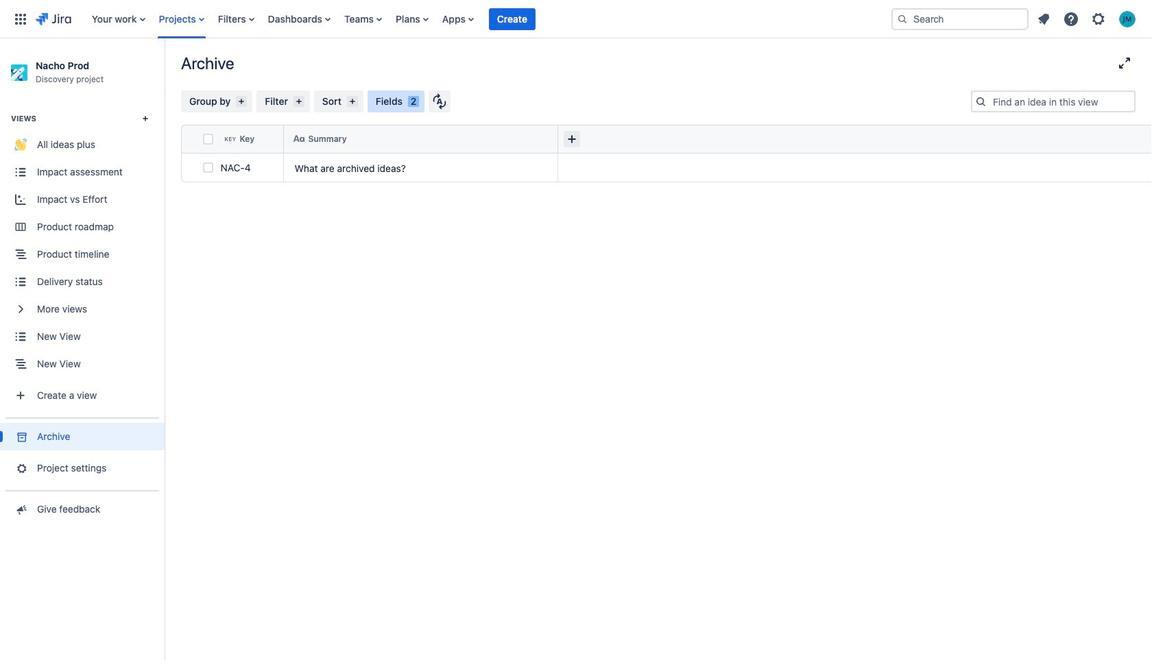 Task type: describe. For each thing, give the bounding box(es) containing it.
feedback image
[[13, 503, 28, 517]]

summary image
[[293, 134, 304, 145]]

autosave is enabled image
[[433, 93, 447, 110]]

jira product discovery navigation element
[[0, 38, 165, 661]]

primary element
[[8, 0, 881, 38]]

search image
[[898, 13, 909, 24]]

expand image
[[1117, 55, 1134, 71]]

appswitcher icon image
[[12, 11, 29, 27]]

project settings image
[[13, 462, 28, 476]]



Task type: locate. For each thing, give the bounding box(es) containing it.
help image
[[1064, 11, 1080, 27]]

your profile and settings image
[[1120, 11, 1136, 27]]

None search field
[[892, 8, 1029, 30]]

notifications image
[[1036, 11, 1053, 27]]

group
[[0, 96, 165, 418]]

jira image
[[36, 11, 71, 27], [36, 11, 71, 27]]

list
[[85, 0, 881, 38], [1032, 7, 1145, 31]]

Find an idea in this view field
[[990, 92, 1135, 111]]

:wave: image
[[14, 139, 27, 151], [14, 139, 27, 151]]

key image
[[225, 134, 236, 145]]

1 horizontal spatial list
[[1032, 7, 1145, 31]]

list item
[[489, 0, 536, 38]]

banner
[[0, 0, 1153, 38]]

cell
[[181, 125, 200, 154], [559, 125, 730, 154], [559, 154, 730, 183]]

polaris common.ui.field config.add.add more.icon image
[[564, 131, 581, 148]]

settings image
[[1091, 11, 1108, 27]]

Search field
[[892, 8, 1029, 30]]

current project sidebar image
[[150, 55, 180, 82]]

0 horizontal spatial list
[[85, 0, 881, 38]]



Task type: vqa. For each thing, say whether or not it's contained in the screenshot.
projects LINK
no



